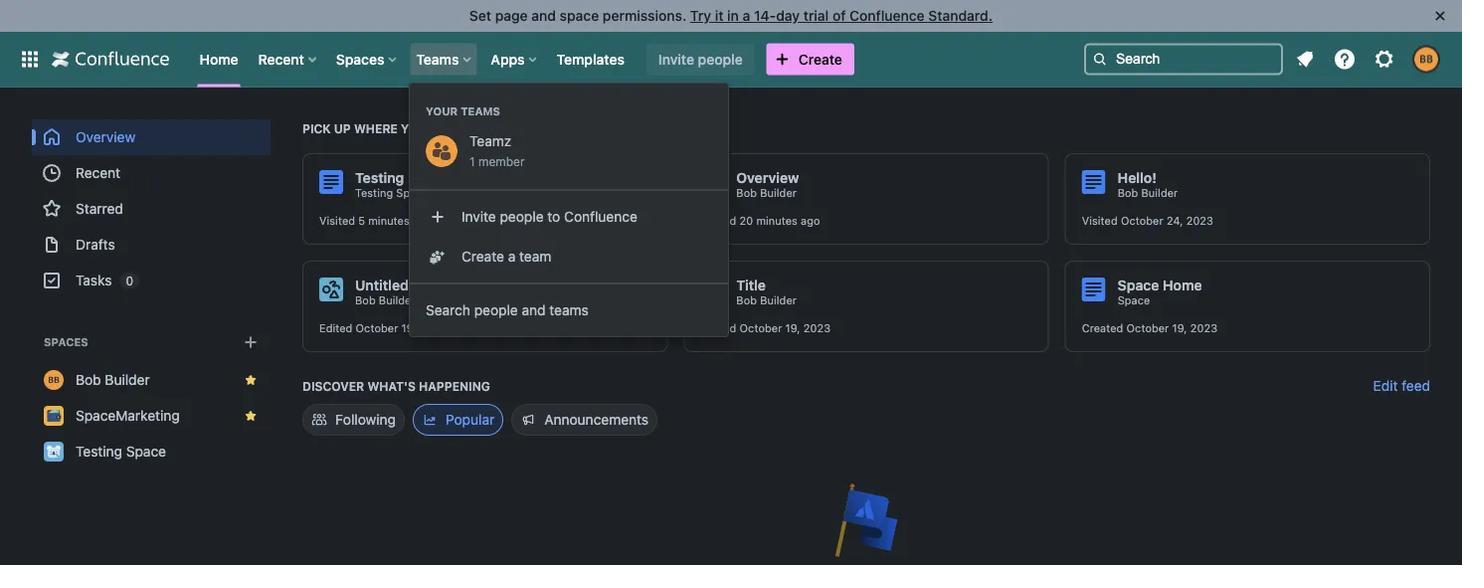 Task type: locate. For each thing, give the bounding box(es) containing it.
0 vertical spatial create
[[799, 51, 842, 67]]

19, for title
[[785, 322, 800, 335]]

confluence right of
[[850, 7, 925, 24]]

and left teams
[[522, 302, 546, 318]]

a right in on the top
[[743, 7, 750, 24]]

bob builder link up visited october 19, 2023
[[736, 293, 797, 307]]

and
[[532, 7, 556, 24], [522, 302, 546, 318]]

0 horizontal spatial create
[[462, 248, 504, 265]]

19, for space home
[[1172, 322, 1187, 335]]

0 horizontal spatial confluence
[[564, 208, 637, 225]]

builder down hello!
[[1142, 187, 1178, 199]]

spaces button
[[330, 43, 404, 75]]

october down title
[[740, 322, 782, 335]]

bob builder down untitled
[[355, 294, 415, 307]]

1 minutes from the left
[[368, 214, 410, 227]]

a
[[743, 7, 750, 24], [508, 248, 516, 265]]

a left team
[[508, 248, 516, 265]]

2
[[492, 277, 500, 293]]

space down space home
[[1118, 294, 1150, 307]]

pick up where you left off
[[302, 121, 486, 135]]

1 ago from the left
[[413, 214, 432, 227]]

teams
[[416, 51, 459, 67], [461, 105, 500, 118]]

2 vertical spatial people
[[474, 302, 518, 318]]

bob builder link for title
[[736, 293, 797, 307]]

people inside button
[[474, 302, 518, 318]]

overview up visited 20 minutes ago
[[736, 170, 799, 186]]

bob builder down hello!
[[1118, 187, 1178, 199]]

2 19, from the left
[[785, 322, 800, 335]]

home left "recent" dropdown button
[[199, 51, 238, 67]]

invite people to confluence
[[462, 208, 637, 225]]

pick
[[302, 121, 331, 135]]

overview link
[[32, 119, 271, 155]]

:innocent: image
[[701, 279, 725, 302], [701, 279, 725, 302]]

group containing overview
[[32, 119, 271, 298]]

testing space down the teamz image
[[355, 170, 449, 186]]

and right page at the top of page
[[532, 7, 556, 24]]

create for create
[[799, 51, 842, 67]]

home inside global element
[[199, 51, 238, 67]]

space
[[408, 170, 449, 186], [396, 187, 429, 199], [1118, 277, 1159, 293], [1118, 294, 1150, 307], [126, 443, 166, 460]]

0 vertical spatial home
[[199, 51, 238, 67]]

left
[[430, 121, 459, 135]]

0 vertical spatial overview
[[76, 129, 135, 145]]

19,
[[401, 322, 416, 335], [785, 322, 800, 335], [1172, 322, 1187, 335]]

announcements
[[544, 411, 649, 428]]

testing space link down spacemarketing
[[32, 434, 271, 470]]

invite right invite people to confluence icon
[[462, 208, 496, 225]]

create up 2
[[462, 248, 504, 265]]

0 vertical spatial a
[[743, 7, 750, 24]]

2 ago from the left
[[801, 214, 820, 227]]

minutes
[[368, 214, 410, 227], [756, 214, 798, 227]]

bob down title
[[736, 294, 757, 307]]

1 horizontal spatial invite
[[658, 51, 694, 67]]

visited down title
[[701, 322, 736, 335]]

space
[[560, 7, 599, 24]]

1 horizontal spatial ago
[[801, 214, 820, 227]]

following button
[[302, 404, 405, 436]]

0 horizontal spatial a
[[508, 248, 516, 265]]

invite people to confluence button
[[410, 197, 728, 237]]

bob builder
[[736, 187, 797, 199], [1118, 187, 1178, 199], [355, 294, 415, 307], [736, 294, 797, 307], [76, 372, 150, 388]]

0 vertical spatial invite
[[658, 51, 694, 67]]

builder for overview
[[760, 187, 797, 199]]

templates
[[557, 51, 625, 67]]

2 horizontal spatial 19,
[[1172, 322, 1187, 335]]

spacemarketing link
[[32, 398, 271, 434]]

minutes right '20'
[[756, 214, 798, 227]]

recent right home link at the left top
[[258, 51, 304, 67]]

discover
[[302, 379, 364, 393]]

recent up starred
[[76, 165, 120, 181]]

people down 2
[[474, 302, 518, 318]]

home link
[[193, 43, 244, 75]]

teams up off
[[461, 105, 500, 118]]

1 horizontal spatial overview
[[736, 170, 799, 186]]

bob builder link up edited october 19, 2023
[[355, 293, 415, 307]]

create a space image
[[239, 330, 263, 354]]

banner
[[0, 31, 1462, 88]]

bob builder for untitled whiteboard 2
[[355, 294, 415, 307]]

recent
[[258, 51, 304, 67], [76, 165, 120, 181]]

2023 for untitled whiteboard 2
[[420, 322, 447, 335]]

bob builder link for overview
[[736, 186, 797, 200]]

minutes right 5
[[368, 214, 410, 227]]

spaces down tasks
[[44, 336, 88, 349]]

bob down hello!
[[1118, 187, 1138, 199]]

overview up recent link
[[76, 129, 135, 145]]

1 horizontal spatial spaces
[[336, 51, 384, 67]]

1 horizontal spatial a
[[743, 7, 750, 24]]

home right space link
[[1163, 277, 1202, 293]]

teams button
[[410, 43, 479, 75]]

drafts link
[[32, 227, 271, 263]]

create
[[799, 51, 842, 67], [462, 248, 504, 265]]

1 19, from the left
[[401, 322, 416, 335]]

starred link
[[32, 191, 271, 227]]

page
[[495, 7, 528, 24]]

create inside button
[[462, 248, 504, 265]]

visited
[[319, 214, 355, 227], [701, 214, 736, 227], [1082, 214, 1118, 227], [701, 322, 736, 335]]

following
[[335, 411, 396, 428]]

people inside button
[[698, 51, 743, 67]]

1 horizontal spatial 19,
[[785, 322, 800, 335]]

people down it
[[698, 51, 743, 67]]

bob down untitled
[[355, 294, 376, 307]]

visited left 5
[[319, 214, 355, 227]]

1 vertical spatial teams
[[461, 105, 500, 118]]

visited left '20'
[[701, 214, 736, 227]]

1 vertical spatial recent
[[76, 165, 120, 181]]

october down space link
[[1127, 322, 1169, 335]]

0 vertical spatial recent
[[258, 51, 304, 67]]

apps
[[491, 51, 525, 67]]

day
[[776, 7, 800, 24]]

0 vertical spatial spaces
[[336, 51, 384, 67]]

create inside dropdown button
[[799, 51, 842, 67]]

bob builder up visited 20 minutes ago
[[736, 187, 797, 199]]

testing space up visited 5 minutes ago
[[355, 187, 429, 199]]

bob builder link up visited 20 minutes ago
[[736, 186, 797, 200]]

0 horizontal spatial ago
[[413, 214, 432, 227]]

banner containing home
[[0, 31, 1462, 88]]

help icon image
[[1333, 47, 1357, 71]]

ago
[[413, 214, 432, 227], [801, 214, 820, 227]]

1 vertical spatial create
[[462, 248, 504, 265]]

1 vertical spatial a
[[508, 248, 516, 265]]

spaces
[[336, 51, 384, 67], [44, 336, 88, 349]]

ago right 5
[[413, 214, 432, 227]]

search
[[426, 302, 470, 318]]

teams up your
[[416, 51, 459, 67]]

Search field
[[1084, 43, 1283, 75]]

october for hello!
[[1121, 214, 1164, 227]]

0 horizontal spatial testing space link
[[32, 434, 271, 470]]

builder up visited 20 minutes ago
[[760, 187, 797, 199]]

0 horizontal spatial invite
[[462, 208, 496, 225]]

create button
[[767, 43, 854, 75]]

create a team
[[462, 248, 551, 265]]

confluence image
[[52, 47, 170, 71], [52, 47, 170, 71]]

0 horizontal spatial teams
[[416, 51, 459, 67]]

testing space link
[[355, 186, 429, 200], [32, 434, 271, 470]]

people left to
[[500, 208, 544, 225]]

people for invite people
[[698, 51, 743, 67]]

builder
[[760, 187, 797, 199], [1142, 187, 1178, 199], [379, 294, 415, 307], [760, 294, 797, 307], [105, 372, 150, 388]]

space home
[[1118, 277, 1202, 293]]

try
[[690, 7, 711, 24]]

home
[[199, 51, 238, 67], [1163, 277, 1202, 293]]

overview
[[76, 129, 135, 145], [736, 170, 799, 186]]

and inside button
[[522, 302, 546, 318]]

0 vertical spatial people
[[698, 51, 743, 67]]

1 vertical spatial spaces
[[44, 336, 88, 349]]

bob for overview
[[736, 187, 757, 199]]

minutes for testing space
[[368, 214, 410, 227]]

1 horizontal spatial group
[[410, 189, 728, 283]]

to
[[547, 208, 560, 225]]

testing
[[355, 170, 404, 186], [355, 187, 393, 199], [76, 443, 122, 460]]

0 horizontal spatial group
[[32, 119, 271, 298]]

0 vertical spatial and
[[532, 7, 556, 24]]

october right edited
[[356, 322, 398, 335]]

teams
[[549, 302, 589, 318]]

bob
[[736, 187, 757, 199], [1118, 187, 1138, 199], [355, 294, 376, 307], [736, 294, 757, 307], [76, 372, 101, 388]]

teams inside popup button
[[416, 51, 459, 67]]

people inside button
[[500, 208, 544, 225]]

invite for invite people
[[658, 51, 694, 67]]

discover what's happening
[[302, 379, 490, 393]]

3 19, from the left
[[1172, 322, 1187, 335]]

bob builder link up "visited october 24, 2023" at the right of the page
[[1118, 186, 1178, 200]]

bob up spacemarketing
[[76, 372, 101, 388]]

invite inside invite people button
[[658, 51, 694, 67]]

people
[[698, 51, 743, 67], [500, 208, 544, 225], [474, 302, 518, 318]]

1 horizontal spatial create
[[799, 51, 842, 67]]

visited for testing space
[[319, 214, 355, 227]]

tasks
[[76, 272, 112, 288]]

ago right '20'
[[801, 214, 820, 227]]

builder for title
[[760, 294, 797, 307]]

builder up visited october 19, 2023
[[760, 294, 797, 307]]

create down trial
[[799, 51, 842, 67]]

bob builder down title
[[736, 294, 797, 307]]

1 vertical spatial confluence
[[564, 208, 637, 225]]

invite down try
[[658, 51, 694, 67]]

testing space link up visited 5 minutes ago
[[355, 186, 429, 200]]

settings icon image
[[1373, 47, 1397, 71]]

2 minutes from the left
[[756, 214, 798, 227]]

1 vertical spatial and
[[522, 302, 546, 318]]

visited for hello!
[[1082, 214, 1118, 227]]

bob builder link
[[736, 186, 797, 200], [1118, 186, 1178, 200], [355, 293, 415, 307], [736, 293, 797, 307], [32, 362, 271, 398]]

october
[[1121, 214, 1164, 227], [356, 322, 398, 335], [740, 322, 782, 335], [1127, 322, 1169, 335]]

confluence right to
[[564, 208, 637, 225]]

1 horizontal spatial testing space link
[[355, 186, 429, 200]]

1 horizontal spatial minutes
[[756, 214, 798, 227]]

permissions.
[[603, 7, 687, 24]]

confluence
[[850, 7, 925, 24], [564, 208, 637, 225]]

1 vertical spatial home
[[1163, 277, 1202, 293]]

0 horizontal spatial minutes
[[368, 214, 410, 227]]

invite inside invite people to confluence button
[[462, 208, 496, 225]]

0 vertical spatial confluence
[[850, 7, 925, 24]]

1 horizontal spatial teams
[[461, 105, 500, 118]]

spaces up where
[[336, 51, 384, 67]]

of
[[833, 7, 846, 24]]

builder down untitled
[[379, 294, 415, 307]]

1 vertical spatial people
[[500, 208, 544, 225]]

1 horizontal spatial home
[[1163, 277, 1202, 293]]

visited october 19, 2023
[[701, 322, 831, 335]]

visited down hello!
[[1082, 214, 1118, 227]]

in
[[727, 7, 739, 24]]

feed
[[1402, 378, 1430, 394]]

0 horizontal spatial 19,
[[401, 322, 416, 335]]

invite
[[658, 51, 694, 67], [462, 208, 496, 225]]

0 vertical spatial teams
[[416, 51, 459, 67]]

group
[[32, 119, 271, 298], [410, 189, 728, 283]]

untitled whiteboard 2
[[355, 277, 500, 293]]

1 vertical spatial invite
[[462, 208, 496, 225]]

0 horizontal spatial home
[[199, 51, 238, 67]]

off
[[463, 121, 486, 135]]

team
[[519, 248, 551, 265]]

1 horizontal spatial confluence
[[850, 7, 925, 24]]

recent link
[[32, 155, 271, 191]]

bob for title
[[736, 294, 757, 307]]

october for space home
[[1127, 322, 1169, 335]]

1
[[470, 154, 475, 168]]

october left 24,
[[1121, 214, 1164, 227]]

october for title
[[740, 322, 782, 335]]

1 horizontal spatial recent
[[258, 51, 304, 67]]

your teams group
[[410, 84, 728, 183]]

search people and teams button
[[410, 290, 728, 330]]

bob up '20'
[[736, 187, 757, 199]]

20
[[740, 214, 753, 227]]



Task type: vqa. For each thing, say whether or not it's contained in the screenshot.


Task type: describe. For each thing, give the bounding box(es) containing it.
invite people button
[[646, 43, 755, 75]]

space up invite people to confluence icon
[[396, 187, 429, 199]]

2023 for space home
[[1191, 322, 1218, 335]]

visited for title
[[701, 322, 736, 335]]

5
[[358, 214, 365, 227]]

popular button
[[413, 404, 504, 436]]

what's
[[367, 379, 416, 393]]

bob for untitled whiteboard 2
[[355, 294, 376, 307]]

october for untitled whiteboard 2
[[356, 322, 398, 335]]

where
[[354, 121, 398, 135]]

hello!
[[1118, 170, 1157, 186]]

bob builder for overview
[[736, 187, 797, 199]]

0 horizontal spatial spaces
[[44, 336, 88, 349]]

you
[[401, 121, 427, 135]]

announcements button
[[512, 404, 658, 436]]

24,
[[1167, 214, 1183, 227]]

member
[[478, 154, 525, 168]]

space link
[[1118, 293, 1150, 307]]

bob builder link up spacemarketing
[[32, 362, 271, 398]]

set page and space permissions. try it in a 14-day trial of confluence standard.
[[469, 7, 993, 24]]

title
[[736, 277, 766, 293]]

2023 for title
[[804, 322, 831, 335]]

visited 20 minutes ago
[[701, 214, 820, 227]]

happening
[[419, 379, 490, 393]]

space down spacemarketing 'link'
[[126, 443, 166, 460]]

19, for untitled whiteboard 2
[[401, 322, 416, 335]]

create a team button
[[410, 237, 728, 277]]

visited 5 minutes ago
[[319, 214, 432, 227]]

builder for hello!
[[1142, 187, 1178, 199]]

bob builder for hello!
[[1118, 187, 1178, 199]]

spacemarketing
[[76, 407, 180, 424]]

global element
[[12, 31, 1080, 87]]

14-
[[754, 7, 776, 24]]

close image
[[1429, 4, 1452, 28]]

notification icon image
[[1293, 47, 1317, 71]]

builder for untitled whiteboard 2
[[379, 294, 415, 307]]

edit
[[1373, 378, 1398, 394]]

0 horizontal spatial overview
[[76, 129, 135, 145]]

appswitcher icon image
[[18, 47, 42, 71]]

space down the teamz image
[[408, 170, 449, 186]]

bob builder up spacemarketing
[[76, 372, 150, 388]]

it
[[715, 7, 724, 24]]

your teams
[[426, 105, 500, 118]]

spaces inside spaces popup button
[[336, 51, 384, 67]]

standard.
[[928, 7, 993, 24]]

invite people to confluence image
[[426, 205, 450, 229]]

trial
[[804, 7, 829, 24]]

minutes for overview
[[756, 214, 798, 227]]

bob builder for title
[[736, 294, 797, 307]]

bob builder link for hello!
[[1118, 186, 1178, 200]]

create for create a team
[[462, 248, 504, 265]]

teamz
[[470, 133, 512, 149]]

invite for invite people to confluence
[[462, 208, 496, 225]]

people for invite people to confluence
[[500, 208, 544, 225]]

set
[[469, 7, 492, 24]]

recent inside dropdown button
[[258, 51, 304, 67]]

drafts
[[76, 236, 115, 253]]

up
[[334, 121, 351, 135]]

1 vertical spatial testing space link
[[32, 434, 271, 470]]

1 vertical spatial overview
[[736, 170, 799, 186]]

your
[[426, 105, 458, 118]]

untitled
[[355, 277, 409, 293]]

group containing invite people to confluence
[[410, 189, 728, 283]]

search people and teams
[[426, 302, 589, 318]]

0
[[126, 274, 133, 287]]

ago for testing space
[[413, 214, 432, 227]]

builder up spacemarketing
[[105, 372, 150, 388]]

visited for overview
[[701, 214, 736, 227]]

edited
[[319, 322, 353, 335]]

whiteboard
[[412, 277, 488, 293]]

edit feed button
[[1373, 376, 1430, 396]]

templates link
[[551, 43, 631, 75]]

confluence inside invite people to confluence button
[[564, 208, 637, 225]]

testing space down spacemarketing
[[76, 443, 166, 460]]

search image
[[1092, 51, 1108, 67]]

teamz image
[[426, 135, 458, 167]]

invite people
[[658, 51, 743, 67]]

a inside create a team button
[[508, 248, 516, 265]]

teams inside group
[[461, 105, 500, 118]]

bob builder link for untitled whiteboard 2
[[355, 293, 415, 307]]

unstar this space image
[[243, 408, 259, 424]]

created october 19, 2023
[[1082, 322, 1218, 335]]

apps button
[[485, 43, 545, 75]]

edit feed
[[1373, 378, 1430, 394]]

space up created october 19, 2023
[[1118, 277, 1159, 293]]

try it in a 14-day trial of confluence standard. link
[[690, 7, 993, 24]]

2023 for hello!
[[1186, 214, 1214, 227]]

0 vertical spatial testing space link
[[355, 186, 429, 200]]

and for people
[[522, 302, 546, 318]]

unstar this space image
[[243, 372, 259, 388]]

visited october 24, 2023
[[1082, 214, 1214, 227]]

starred
[[76, 200, 123, 217]]

created
[[1082, 322, 1123, 335]]

ago for overview
[[801, 214, 820, 227]]

bob for hello!
[[1118, 187, 1138, 199]]

teamz 1 member
[[470, 133, 525, 168]]

people for search people and teams
[[474, 302, 518, 318]]

recent button
[[252, 43, 324, 75]]

popular
[[446, 411, 495, 428]]

edited october 19, 2023
[[319, 322, 447, 335]]

and for page
[[532, 7, 556, 24]]

0 horizontal spatial recent
[[76, 165, 120, 181]]



